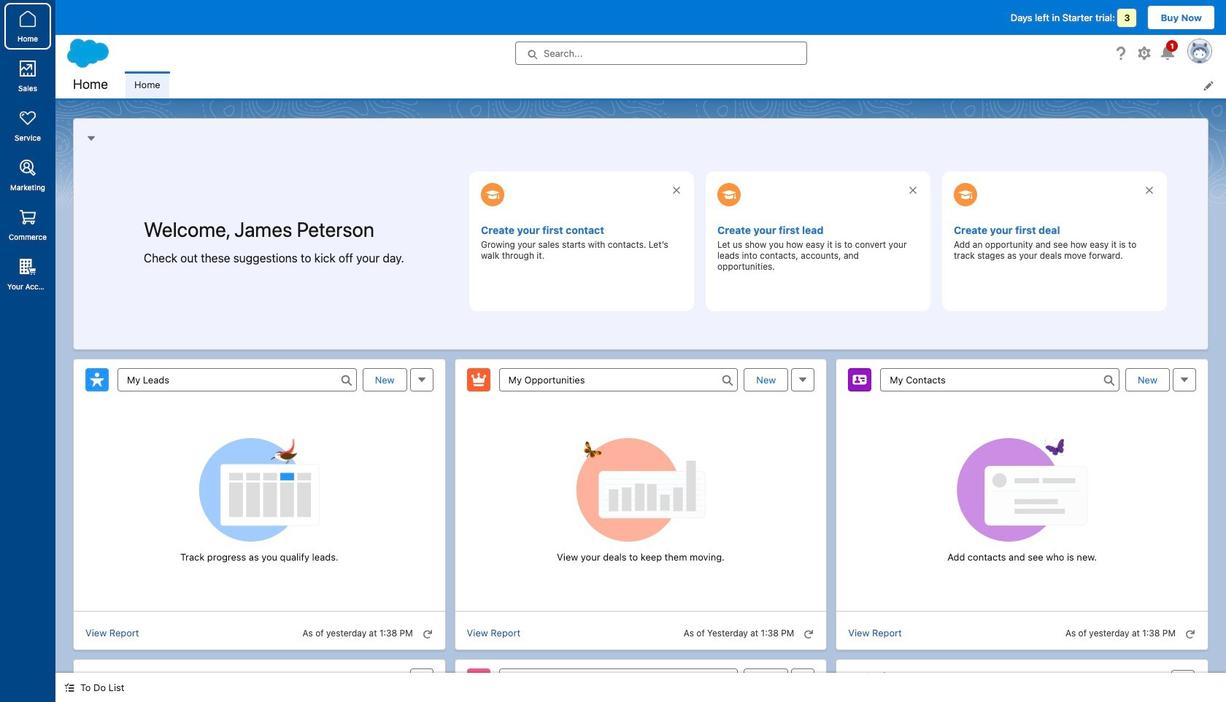 Task type: locate. For each thing, give the bounding box(es) containing it.
1 select an option text field from the left
[[118, 368, 357, 392]]

0 horizontal spatial select an option text field
[[118, 368, 357, 392]]

list
[[126, 72, 1226, 99]]

Select an Option text field
[[118, 368, 357, 392], [499, 368, 738, 392]]

1 horizontal spatial select an option text field
[[499, 368, 738, 392]]

text default image
[[64, 683, 74, 694]]



Task type: vqa. For each thing, say whether or not it's contained in the screenshot.
the Priority element
no



Task type: describe. For each thing, give the bounding box(es) containing it.
2 select an option text field from the left
[[499, 368, 738, 392]]



